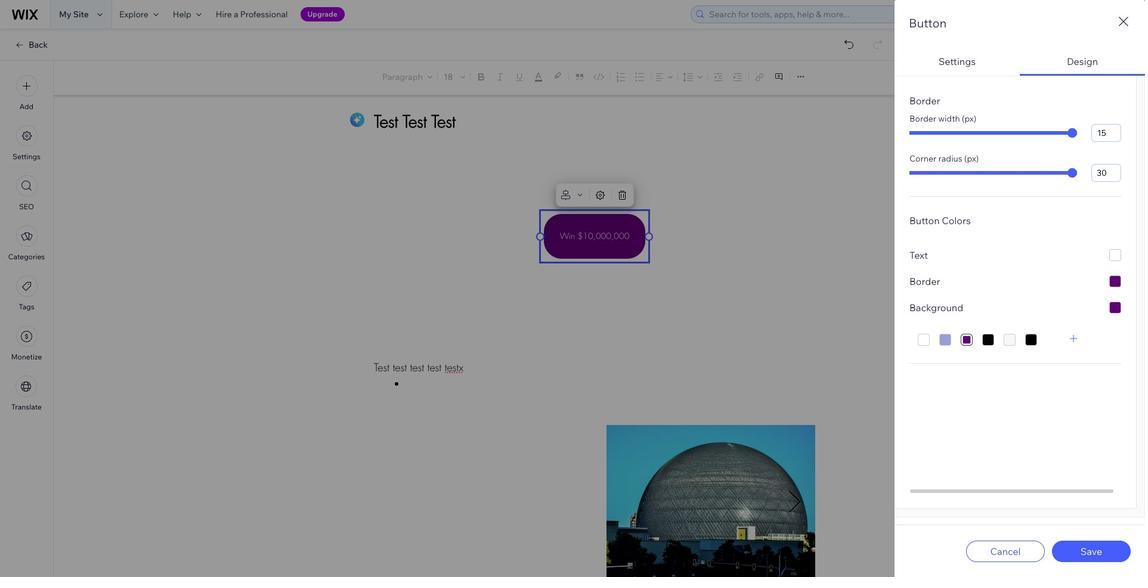 Task type: locate. For each thing, give the bounding box(es) containing it.
corner radius (px)
[[910, 153, 979, 164]]

back
[[29, 39, 48, 50]]

(px) right width
[[962, 113, 977, 124]]

test
[[393, 361, 407, 375], [410, 361, 424, 375], [428, 361, 442, 375]]

button inside design tab panel
[[910, 215, 940, 227]]

save
[[1081, 546, 1103, 558]]

add
[[20, 102, 33, 111]]

border down text
[[910, 276, 940, 288]]

border
[[910, 95, 940, 107], [910, 113, 937, 124], [910, 276, 940, 288]]

1 vertical spatial (px)
[[965, 153, 979, 164]]

0 vertical spatial border
[[910, 95, 940, 107]]

None number field
[[1092, 124, 1122, 142], [1092, 164, 1122, 182], [1092, 124, 1122, 142], [1092, 164, 1122, 182]]

$10,000,000
[[578, 231, 630, 242]]

0 vertical spatial (px)
[[962, 113, 977, 124]]

settings up width
[[939, 55, 976, 67]]

settings inside settings "button"
[[939, 55, 976, 67]]

(px) right radius
[[965, 153, 979, 164]]

a
[[234, 9, 238, 20]]

1 vertical spatial settings
[[13, 152, 41, 161]]

translate button
[[11, 376, 42, 412]]

add button
[[16, 75, 37, 111]]

my site
[[59, 9, 89, 20]]

hire a professional
[[216, 9, 288, 20]]

0 horizontal spatial settings
[[13, 152, 41, 161]]

settings inside menu
[[13, 152, 41, 161]]

1 vertical spatial button
[[910, 215, 940, 227]]

notes button
[[1074, 70, 1122, 86]]

settings button
[[895, 46, 1020, 76], [13, 125, 41, 161]]

menu
[[0, 68, 53, 419]]

settings
[[939, 55, 976, 67], [13, 152, 41, 161]]

1 vertical spatial settings button
[[13, 125, 41, 161]]

settings button up width
[[895, 46, 1020, 76]]

1 vertical spatial border
[[910, 113, 937, 124]]

0 horizontal spatial test
[[393, 361, 407, 375]]

border left width
[[910, 113, 937, 124]]

1 horizontal spatial test
[[410, 361, 424, 375]]

button for button
[[909, 16, 947, 30]]

0 vertical spatial settings button
[[895, 46, 1020, 76]]

tab list
[[895, 46, 1145, 518]]

1 test from the left
[[393, 361, 407, 375]]

1 horizontal spatial settings
[[939, 55, 976, 67]]

2 vertical spatial border
[[910, 276, 940, 288]]

settings up 'seo' 'button'
[[13, 152, 41, 161]]

help button
[[166, 0, 209, 29]]

tags
[[19, 302, 34, 311]]

Search for tools, apps, help & more... field
[[706, 6, 981, 23]]

settings button down add
[[13, 125, 41, 161]]

(px) for corner radius (px)
[[965, 153, 979, 164]]

0 vertical spatial settings
[[939, 55, 976, 67]]

back button
[[14, 39, 48, 50]]

professional
[[240, 9, 288, 20]]

0 vertical spatial button
[[909, 16, 947, 30]]

(px)
[[962, 113, 977, 124], [965, 153, 979, 164]]

2 horizontal spatial test
[[428, 361, 442, 375]]

button
[[909, 16, 947, 30], [910, 215, 940, 227]]

None range field
[[910, 131, 1077, 135], [910, 171, 1077, 175], [910, 131, 1077, 135], [910, 171, 1077, 175]]

seo button
[[16, 175, 37, 211]]

border up border width (px)
[[910, 95, 940, 107]]

1 horizontal spatial settings button
[[895, 46, 1020, 76]]

site
[[73, 9, 89, 20]]

text
[[910, 249, 928, 261]]



Task type: describe. For each thing, give the bounding box(es) containing it.
hire
[[216, 9, 232, 20]]

button for button colors
[[910, 215, 940, 227]]

design tab panel
[[895, 76, 1145, 518]]

3 border from the top
[[910, 276, 940, 288]]

2 test from the left
[[410, 361, 424, 375]]

test
[[374, 361, 390, 375]]

button colors
[[910, 215, 971, 227]]

test test test test testx
[[374, 361, 464, 375]]

my
[[59, 9, 71, 20]]

help
[[173, 9, 191, 20]]

Add a Catchy Title text field
[[374, 110, 802, 132]]

seo
[[19, 202, 34, 211]]

1 border from the top
[[910, 95, 940, 107]]

testx
[[445, 361, 464, 375]]

win $10,000,000
[[560, 231, 630, 242]]

monetize button
[[11, 326, 42, 362]]

save button
[[1052, 541, 1131, 562]]

upgrade
[[308, 10, 338, 18]]

corner
[[910, 153, 937, 164]]

0 horizontal spatial settings button
[[13, 125, 41, 161]]

monetize
[[11, 353, 42, 362]]

background
[[910, 302, 964, 314]]

cancel button
[[966, 541, 1045, 562]]

upgrade button
[[300, 7, 345, 21]]

notes
[[1095, 72, 1119, 83]]

translate
[[11, 403, 42, 412]]

design
[[1067, 55, 1098, 67]]

design button
[[1020, 46, 1145, 76]]

3 test from the left
[[428, 361, 442, 375]]

hire a professional link
[[209, 0, 295, 29]]

menu containing add
[[0, 68, 53, 419]]

width
[[939, 113, 960, 124]]

radius
[[939, 153, 963, 164]]

win
[[560, 231, 575, 242]]

categories
[[8, 252, 45, 261]]

categories button
[[8, 226, 45, 261]]

win $10,000,000 button
[[544, 214, 646, 259]]

paragraph button
[[380, 69, 435, 85]]

tab list containing settings
[[895, 46, 1145, 518]]

tags button
[[16, 276, 37, 311]]

(px) for border width (px)
[[962, 113, 977, 124]]

explore
[[119, 9, 148, 20]]

2 border from the top
[[910, 113, 937, 124]]

cancel
[[991, 546, 1021, 558]]

paragraph
[[382, 72, 423, 82]]

colors
[[942, 215, 971, 227]]

border width (px)
[[910, 113, 977, 124]]



Task type: vqa. For each thing, say whether or not it's contained in the screenshot.
the Explore
yes



